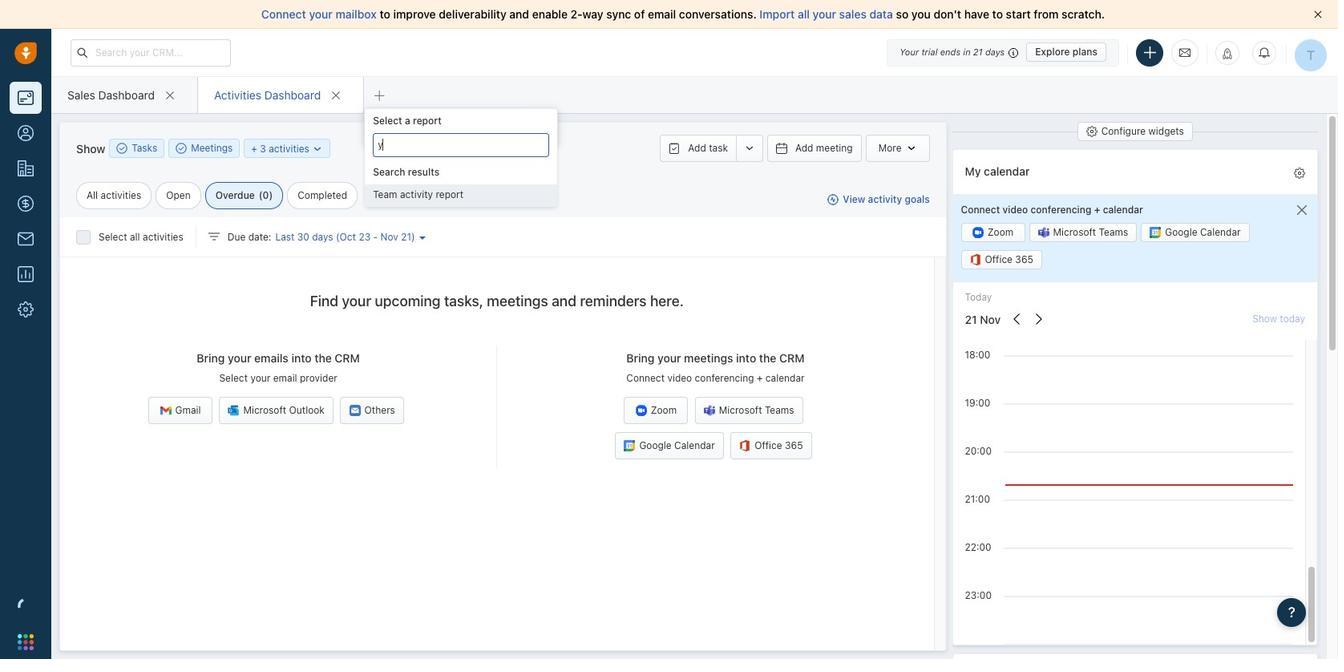 Task type: vqa. For each thing, say whether or not it's contained in the screenshot.
allow associated with Allow users to edit the completed date and time of this activity
no



Task type: locate. For each thing, give the bounding box(es) containing it.
1 into from the left
[[292, 352, 312, 365]]

0 vertical spatial 365
[[1016, 254, 1034, 266]]

0 vertical spatial days
[[986, 47, 1005, 57]]

1 vertical spatial conferencing
[[695, 372, 754, 384]]

dashboard
[[98, 88, 155, 101], [264, 88, 321, 101]]

1 vertical spatial days
[[312, 231, 333, 243]]

1 dashboard from the left
[[98, 88, 155, 101]]

days right 'in'
[[986, 47, 1005, 57]]

office 365 button for the right zoom button
[[961, 251, 1043, 270]]

google calendar button for office 365 button corresponding to the left zoom button
[[616, 433, 724, 460]]

others
[[365, 405, 395, 417]]

0 vertical spatial microsoft teams button
[[1030, 223, 1138, 243]]

2 to from the left
[[993, 7, 1004, 21]]

1 vertical spatial meetings
[[684, 352, 734, 365]]

2 vertical spatial activities
[[143, 231, 183, 243]]

emails
[[254, 352, 289, 365]]

1 horizontal spatial (
[[336, 231, 340, 243]]

1 vertical spatial )
[[412, 231, 415, 243]]

office
[[985, 254, 1013, 266], [755, 440, 783, 452]]

your down here.
[[658, 352, 681, 365]]

microsoft teams button for office 365 button corresponding to the right zoom button
[[1030, 223, 1138, 243]]

calendar inside bring your meetings into the crm connect video conferencing + calendar
[[766, 372, 805, 384]]

google calendar button
[[1142, 223, 1250, 243], [616, 433, 724, 460]]

activities
[[214, 88, 261, 101]]

+
[[251, 142, 257, 154], [1095, 204, 1101, 216], [757, 372, 763, 384]]

to left start
[[993, 7, 1004, 21]]

1 horizontal spatial microsoft
[[719, 405, 762, 417]]

zoom button down my calendar
[[961, 223, 1026, 243]]

1 vertical spatial activities
[[101, 189, 141, 201]]

0 horizontal spatial nov
[[381, 231, 399, 243]]

bring inside bring your emails into the crm select your email provider
[[197, 352, 225, 365]]

3
[[260, 142, 266, 154]]

video down here.
[[668, 372, 692, 384]]

22:00
[[965, 541, 992, 553]]

google for the right zoom button
[[1166, 227, 1198, 239]]

bring up gmail
[[197, 352, 225, 365]]

activities right 3
[[269, 142, 310, 154]]

add left task
[[689, 142, 707, 154]]

report for select a report
[[413, 115, 442, 127]]

conferencing inside bring your meetings into the crm connect video conferencing + calendar
[[695, 372, 754, 384]]

1 vertical spatial office 365
[[755, 440, 803, 452]]

) right overdue
[[269, 189, 273, 201]]

zoom button down bring your meetings into the crm connect video conferencing + calendar
[[624, 397, 689, 425]]

1 horizontal spatial meetings
[[684, 352, 734, 365]]

email
[[648, 7, 676, 21], [273, 372, 297, 384]]

microsoft
[[1054, 227, 1097, 239], [243, 405, 286, 417], [719, 405, 762, 417]]

( left 23
[[336, 231, 340, 243]]

1 vertical spatial connect
[[961, 204, 1001, 216]]

your inside bring your meetings into the crm connect video conferencing + calendar
[[658, 352, 681, 365]]

1 horizontal spatial zoom
[[988, 227, 1014, 239]]

activity for view
[[868, 194, 903, 206]]

crm inside bring your emails into the crm select your email provider
[[335, 352, 360, 365]]

microsoft down bring your meetings into the crm connect video conferencing + calendar
[[719, 405, 762, 417]]

the inside bring your emails into the crm select your email provider
[[315, 352, 332, 365]]

microsoft down connect video conferencing + calendar
[[1054, 227, 1097, 239]]

activity right the view
[[868, 194, 903, 206]]

1 vertical spatial (
[[336, 231, 340, 243]]

all right import
[[798, 7, 810, 21]]

microsoft teams down bring your meetings into the crm connect video conferencing + calendar
[[719, 405, 795, 417]]

connect down here.
[[627, 372, 665, 384]]

) right -
[[412, 231, 415, 243]]

1 vertical spatial teams
[[765, 405, 795, 417]]

bring down here.
[[627, 352, 655, 365]]

1 vertical spatial office
[[755, 440, 783, 452]]

0 horizontal spatial office
[[755, 440, 783, 452]]

21 nov
[[965, 313, 1001, 326]]

18:00
[[965, 349, 991, 361]]

connect left mailbox
[[261, 7, 306, 21]]

add left meeting on the right top of page
[[796, 142, 814, 154]]

zoom for the right zoom button
[[988, 227, 1014, 239]]

0 vertical spatial calendar
[[1201, 227, 1241, 239]]

into
[[292, 352, 312, 365], [736, 352, 757, 365]]

report right a
[[413, 115, 442, 127]]

teams down connect video conferencing + calendar
[[1099, 227, 1129, 239]]

into inside bring your emails into the crm select your email provider
[[292, 352, 312, 365]]

your left emails
[[228, 352, 251, 365]]

microsoft teams button down bring your meetings into the crm connect video conferencing + calendar
[[695, 397, 803, 425]]

trial
[[922, 47, 938, 57]]

connect
[[261, 7, 306, 21], [961, 204, 1001, 216], [627, 372, 665, 384]]

1 horizontal spatial and
[[552, 293, 577, 310]]

add inside 'add meeting' button
[[796, 142, 814, 154]]

the
[[315, 352, 332, 365], [760, 352, 777, 365]]

microsoft left outlook
[[243, 405, 286, 417]]

zoom button
[[961, 223, 1026, 243], [624, 397, 689, 425]]

365
[[1016, 254, 1034, 266], [785, 440, 803, 452]]

and left reminders
[[552, 293, 577, 310]]

0 horizontal spatial zoom
[[651, 405, 677, 417]]

conversations.
[[679, 7, 757, 21]]

find
[[310, 293, 339, 310]]

0 horizontal spatial add
[[689, 142, 707, 154]]

and left enable
[[510, 7, 529, 21]]

1 vertical spatial video
[[668, 372, 692, 384]]

bring for bring your emails into the crm
[[197, 352, 225, 365]]

microsoft inside "button"
[[243, 405, 286, 417]]

Search report search field
[[373, 133, 550, 157]]

days right "30"
[[312, 231, 333, 243]]

0 vertical spatial select
[[373, 115, 402, 127]]

0 vertical spatial google
[[1166, 227, 1198, 239]]

0 horizontal spatial video
[[668, 372, 692, 384]]

conferencing
[[1031, 204, 1092, 216], [695, 372, 754, 384]]

select for select all activities
[[99, 231, 127, 243]]

1 vertical spatial and
[[552, 293, 577, 310]]

zoom down bring your meetings into the crm connect video conferencing + calendar
[[651, 405, 677, 417]]

here.
[[650, 293, 684, 310]]

select for select a report
[[373, 115, 402, 127]]

2 vertical spatial +
[[757, 372, 763, 384]]

report down results
[[436, 188, 464, 200]]

select up microsoft outlook "button"
[[219, 372, 248, 384]]

teams
[[1099, 227, 1129, 239], [765, 405, 795, 417]]

all down all activities
[[130, 231, 140, 243]]

activities
[[269, 142, 310, 154], [101, 189, 141, 201], [143, 231, 183, 243]]

activity for team
[[400, 188, 433, 200]]

don't
[[934, 7, 962, 21]]

dashboard right sales
[[98, 88, 155, 101]]

your left mailbox
[[309, 7, 333, 21]]

2 into from the left
[[736, 352, 757, 365]]

0 vertical spatial office 365 button
[[961, 251, 1043, 270]]

connect your mailbox link
[[261, 7, 380, 21]]

0 vertical spatial )
[[269, 189, 273, 201]]

0 horizontal spatial +
[[251, 142, 257, 154]]

overdue
[[216, 189, 255, 201]]

import all your sales data link
[[760, 7, 896, 21]]

0 horizontal spatial microsoft
[[243, 405, 286, 417]]

1 horizontal spatial 365
[[1016, 254, 1034, 266]]

select left a
[[373, 115, 402, 127]]

21 right -
[[401, 231, 412, 243]]

office 365 button
[[961, 251, 1043, 270], [731, 433, 812, 460]]

overdue ( 0 )
[[216, 189, 273, 201]]

0 horizontal spatial into
[[292, 352, 312, 365]]

into for meetings
[[736, 352, 757, 365]]

configure widgets
[[1102, 125, 1185, 137]]

0 vertical spatial activities
[[269, 142, 310, 154]]

21 down today
[[965, 313, 977, 326]]

2 the from the left
[[760, 352, 777, 365]]

video down my calendar
[[1003, 204, 1028, 216]]

freshworks switcher image
[[18, 634, 34, 650]]

1 crm from the left
[[335, 352, 360, 365]]

1 horizontal spatial microsoft teams
[[1054, 227, 1129, 239]]

your down emails
[[251, 372, 271, 384]]

1 horizontal spatial crm
[[780, 352, 805, 365]]

21 right 'in'
[[974, 47, 983, 57]]

deliverability
[[439, 7, 507, 21]]

dashboard up + 3 activities button
[[264, 88, 321, 101]]

find your upcoming tasks, meetings and reminders here.
[[310, 293, 684, 310]]

+ 3 activities button
[[244, 139, 331, 158]]

your left sales
[[813, 7, 837, 21]]

2 horizontal spatial microsoft
[[1054, 227, 1097, 239]]

activities right the all
[[101, 189, 141, 201]]

1 horizontal spatial google calendar
[[1166, 227, 1241, 239]]

1 horizontal spatial connect
[[627, 372, 665, 384]]

( right overdue
[[259, 189, 263, 201]]

today
[[965, 292, 992, 304]]

1 vertical spatial report
[[436, 188, 464, 200]]

1 horizontal spatial to
[[993, 7, 1004, 21]]

your for find your upcoming tasks, meetings and reminders here.
[[342, 293, 371, 310]]

0 vertical spatial office 365
[[985, 254, 1034, 266]]

1 horizontal spatial microsoft teams button
[[1030, 223, 1138, 243]]

microsoft teams for office 365 button corresponding to the right zoom button
[[1054, 227, 1129, 239]]

select inside bring your emails into the crm select your email provider
[[219, 372, 248, 384]]

import
[[760, 7, 795, 21]]

report inside list box
[[436, 188, 464, 200]]

(
[[259, 189, 263, 201], [336, 231, 340, 243]]

1 horizontal spatial teams
[[1099, 227, 1129, 239]]

1 horizontal spatial into
[[736, 352, 757, 365]]

2 dashboard from the left
[[264, 88, 321, 101]]

your for bring your emails into the crm select your email provider
[[228, 352, 251, 365]]

add inside add task button
[[689, 142, 707, 154]]

0 horizontal spatial and
[[510, 7, 529, 21]]

activity down results
[[400, 188, 433, 200]]

activity
[[400, 188, 433, 200], [868, 194, 903, 206]]

0 horizontal spatial connect
[[261, 7, 306, 21]]

21
[[974, 47, 983, 57], [401, 231, 412, 243], [965, 313, 977, 326]]

1 horizontal spatial bring
[[627, 352, 655, 365]]

bring
[[197, 352, 225, 365], [627, 352, 655, 365]]

2 vertical spatial 21
[[965, 313, 977, 326]]

start
[[1006, 7, 1031, 21]]

activities for all
[[143, 231, 183, 243]]

1 horizontal spatial the
[[760, 352, 777, 365]]

google
[[1166, 227, 1198, 239], [640, 440, 672, 452]]

1 vertical spatial google
[[640, 440, 672, 452]]

explore plans
[[1036, 46, 1098, 58]]

crm inside bring your meetings into the crm connect video conferencing + calendar
[[780, 352, 805, 365]]

bring for bring your meetings into the crm
[[627, 352, 655, 365]]

30
[[297, 231, 310, 243]]

1 horizontal spatial email
[[648, 7, 676, 21]]

microsoft outlook
[[243, 405, 325, 417]]

zoom
[[988, 227, 1014, 239], [651, 405, 677, 417]]

0 horizontal spatial the
[[315, 352, 332, 365]]

sync
[[607, 7, 632, 21]]

1 vertical spatial calendar
[[1104, 204, 1144, 216]]

1 the from the left
[[315, 352, 332, 365]]

activities for 3
[[269, 142, 310, 154]]

down image
[[312, 143, 323, 154]]

microsoft for bring your emails into the crm
[[243, 405, 286, 417]]

configure
[[1102, 125, 1146, 137]]

20:00
[[965, 445, 992, 457]]

0 vertical spatial zoom
[[988, 227, 1014, 239]]

days
[[986, 47, 1005, 57], [312, 231, 333, 243]]

1 vertical spatial 21
[[401, 231, 412, 243]]

0 horizontal spatial days
[[312, 231, 333, 243]]

results
[[408, 166, 440, 178]]

enable
[[532, 7, 568, 21]]

2 horizontal spatial activities
[[269, 142, 310, 154]]

0 horizontal spatial all
[[130, 231, 140, 243]]

date:
[[248, 231, 271, 243]]

select down all activities
[[99, 231, 127, 243]]

Search your CRM... text field
[[71, 39, 231, 66]]

the inside bring your meetings into the crm connect video conferencing + calendar
[[760, 352, 777, 365]]

your
[[309, 7, 333, 21], [813, 7, 837, 21], [342, 293, 371, 310], [228, 352, 251, 365], [658, 352, 681, 365], [251, 372, 271, 384]]

your for bring your meetings into the crm connect video conferencing + calendar
[[658, 352, 681, 365]]

crm for bring your meetings into the crm
[[780, 352, 805, 365]]

2 crm from the left
[[780, 352, 805, 365]]

and
[[510, 7, 529, 21], [552, 293, 577, 310]]

0 vertical spatial +
[[251, 142, 257, 154]]

0 vertical spatial nov
[[381, 231, 399, 243]]

0 horizontal spatial microsoft teams
[[719, 405, 795, 417]]

2 vertical spatial select
[[219, 372, 248, 384]]

+ 3 activities link
[[251, 141, 323, 156]]

0 horizontal spatial office 365
[[755, 440, 803, 452]]

0 horizontal spatial google calendar
[[640, 440, 715, 452]]

1 horizontal spatial add
[[796, 142, 814, 154]]

1 horizontal spatial activity
[[868, 194, 903, 206]]

video inside bring your meetings into the crm connect video conferencing + calendar
[[668, 372, 692, 384]]

0 horizontal spatial meetings
[[487, 293, 548, 310]]

nov down today
[[980, 313, 1001, 326]]

365 for office 365 button corresponding to the right zoom button
[[1016, 254, 1034, 266]]

0 vertical spatial connect
[[261, 7, 306, 21]]

add for add meeting
[[796, 142, 814, 154]]

connect down my
[[961, 204, 1001, 216]]

have
[[965, 7, 990, 21]]

1 vertical spatial nov
[[980, 313, 1001, 326]]

0 horizontal spatial google
[[640, 440, 672, 452]]

2 add from the left
[[796, 142, 814, 154]]

zoom down connect video conferencing + calendar
[[988, 227, 1014, 239]]

nov right -
[[381, 231, 399, 243]]

microsoft teams down connect video conferencing + calendar
[[1054, 227, 1129, 239]]

0 horizontal spatial office 365 button
[[731, 433, 812, 460]]

teams down bring your meetings into the crm connect video conferencing + calendar
[[765, 405, 795, 417]]

into inside bring your meetings into the crm connect video conferencing + calendar
[[736, 352, 757, 365]]

you
[[912, 7, 931, 21]]

video
[[1003, 204, 1028, 216], [668, 372, 692, 384]]

1 add from the left
[[689, 142, 707, 154]]

2 bring from the left
[[627, 352, 655, 365]]

your right find
[[342, 293, 371, 310]]

1 bring from the left
[[197, 352, 225, 365]]

google for the left zoom button
[[640, 440, 672, 452]]

0 vertical spatial report
[[413, 115, 442, 127]]

0
[[263, 189, 269, 201]]

meetings
[[191, 142, 233, 154]]

to right mailbox
[[380, 7, 391, 21]]

add
[[689, 142, 707, 154], [796, 142, 814, 154]]

activities inside + 3 activities link
[[269, 142, 310, 154]]

activities down open
[[143, 231, 183, 243]]

2 vertical spatial connect
[[627, 372, 665, 384]]

bring inside bring your meetings into the crm connect video conferencing + calendar
[[627, 352, 655, 365]]

1 vertical spatial select
[[99, 231, 127, 243]]

due
[[228, 231, 246, 243]]

microsoft teams button down connect video conferencing + calendar
[[1030, 223, 1138, 243]]

1 horizontal spatial activities
[[143, 231, 183, 243]]

1 horizontal spatial dashboard
[[264, 88, 321, 101]]

crm
[[335, 352, 360, 365], [780, 352, 805, 365]]

0 horizontal spatial activities
[[101, 189, 141, 201]]

email right of
[[648, 7, 676, 21]]

1 horizontal spatial nov
[[980, 313, 1001, 326]]

provider
[[300, 372, 338, 384]]

1 horizontal spatial select
[[219, 372, 248, 384]]

activity inside list box
[[400, 188, 433, 200]]

task
[[709, 142, 728, 154]]

-
[[373, 231, 378, 243]]

email down emails
[[273, 372, 297, 384]]

0 horizontal spatial to
[[380, 7, 391, 21]]

1 vertical spatial microsoft teams
[[719, 405, 795, 417]]

microsoft teams
[[1054, 227, 1129, 239], [719, 405, 795, 417]]

0 horizontal spatial 365
[[785, 440, 803, 452]]

)
[[269, 189, 273, 201], [412, 231, 415, 243]]

1 horizontal spatial google
[[1166, 227, 1198, 239]]

0 vertical spatial teams
[[1099, 227, 1129, 239]]

0 horizontal spatial dashboard
[[98, 88, 155, 101]]

0 horizontal spatial microsoft teams button
[[695, 397, 803, 425]]

more button
[[866, 135, 930, 162], [866, 135, 930, 162]]

0 horizontal spatial bring
[[197, 352, 225, 365]]



Task type: describe. For each thing, give the bounding box(es) containing it.
last
[[275, 231, 295, 243]]

0 horizontal spatial )
[[269, 189, 273, 201]]

+ inside button
[[251, 142, 257, 154]]

2 horizontal spatial +
[[1095, 204, 1101, 216]]

last 30 days ( oct 23 - nov 21 )
[[275, 231, 415, 243]]

1 horizontal spatial video
[[1003, 204, 1028, 216]]

gmail button
[[148, 397, 213, 425]]

report for team activity report
[[436, 188, 464, 200]]

outlook
[[289, 405, 325, 417]]

into for emails
[[292, 352, 312, 365]]

0 vertical spatial email
[[648, 7, 676, 21]]

google calendar button for office 365 button corresponding to the right zoom button
[[1142, 223, 1250, 243]]

connect video conferencing + calendar
[[961, 204, 1144, 216]]

bring your meetings into the crm connect video conferencing + calendar
[[627, 352, 805, 384]]

in
[[964, 47, 971, 57]]

send email image
[[1180, 46, 1191, 59]]

0 vertical spatial and
[[510, 7, 529, 21]]

add meeting
[[796, 142, 853, 154]]

0 vertical spatial meetings
[[487, 293, 548, 310]]

19:00
[[965, 397, 991, 409]]

1 vertical spatial calendar
[[675, 440, 715, 452]]

your trial ends in 21 days
[[900, 47, 1005, 57]]

email inside bring your emails into the crm select your email provider
[[273, 372, 297, 384]]

all
[[87, 189, 98, 201]]

0 horizontal spatial zoom button
[[624, 397, 689, 425]]

21:00
[[965, 493, 991, 505]]

microsoft outlook button
[[219, 397, 334, 425]]

of
[[634, 7, 645, 21]]

1 horizontal spatial zoom button
[[961, 223, 1026, 243]]

dashboard for sales dashboard
[[98, 88, 155, 101]]

open
[[166, 189, 191, 201]]

select all activities
[[99, 231, 183, 243]]

+ 3 activities
[[251, 142, 310, 154]]

ends
[[941, 47, 961, 57]]

oct
[[340, 231, 356, 243]]

add task button
[[660, 135, 736, 162]]

my
[[965, 164, 981, 178]]

microsoft teams button for office 365 button corresponding to the left zoom button
[[695, 397, 803, 425]]

microsoft for bring your meetings into the crm
[[719, 405, 762, 417]]

tasks
[[132, 142, 157, 154]]

office 365 button for the left zoom button
[[731, 433, 812, 460]]

add for add task
[[689, 142, 707, 154]]

0 vertical spatial 21
[[974, 47, 983, 57]]

gmail
[[175, 405, 201, 417]]

2 horizontal spatial calendar
[[1104, 204, 1144, 216]]

2-
[[571, 7, 583, 21]]

0 horizontal spatial teams
[[765, 405, 795, 417]]

microsoft teams for office 365 button corresponding to the left zoom button
[[719, 405, 795, 417]]

a
[[405, 115, 410, 127]]

team activity report
[[373, 188, 464, 200]]

dashboard for activities dashboard
[[264, 88, 321, 101]]

view activity goals
[[843, 194, 930, 206]]

team activity report list box
[[365, 184, 558, 207]]

explore plans link
[[1027, 43, 1107, 62]]

365 for office 365 button corresponding to the left zoom button
[[785, 440, 803, 452]]

my calendar
[[965, 164, 1030, 178]]

0 vertical spatial office
[[985, 254, 1013, 266]]

1 to from the left
[[380, 7, 391, 21]]

1 vertical spatial all
[[130, 231, 140, 243]]

office 365 for microsoft teams button related to office 365 button corresponding to the left zoom button
[[755, 440, 803, 452]]

connect for connect your mailbox to improve deliverability and enable 2-way sync of email conversations. import all your sales data so you don't have to start from scratch.
[[261, 7, 306, 21]]

connect inside bring your meetings into the crm connect video conferencing + calendar
[[627, 372, 665, 384]]

0 vertical spatial (
[[259, 189, 263, 201]]

the for meetings
[[760, 352, 777, 365]]

upcoming
[[375, 293, 441, 310]]

office 365 for microsoft teams button corresponding to office 365 button corresponding to the right zoom button
[[985, 254, 1034, 266]]

activities dashboard
[[214, 88, 321, 101]]

search results
[[373, 166, 440, 178]]

search
[[373, 166, 405, 178]]

add task
[[689, 142, 728, 154]]

way
[[583, 7, 604, 21]]

bring your emails into the crm select your email provider
[[197, 352, 360, 384]]

sales
[[840, 7, 867, 21]]

0 vertical spatial calendar
[[984, 164, 1030, 178]]

1 horizontal spatial days
[[986, 47, 1005, 57]]

23:00
[[965, 589, 992, 601]]

zoom for the left zoom button
[[651, 405, 677, 417]]

mailbox
[[336, 7, 377, 21]]

select a report
[[373, 115, 442, 127]]

reminders
[[580, 293, 647, 310]]

google calendar for the left zoom button
[[640, 440, 715, 452]]

meetings inside bring your meetings into the crm connect video conferencing + calendar
[[684, 352, 734, 365]]

crm for bring your emails into the crm
[[335, 352, 360, 365]]

improve
[[393, 7, 436, 21]]

1 horizontal spatial conferencing
[[1031, 204, 1092, 216]]

close image
[[1315, 10, 1323, 18]]

so
[[896, 7, 909, 21]]

view activity goals link
[[828, 193, 930, 207]]

connect your mailbox to improve deliverability and enable 2-way sync of email conversations. import all your sales data so you don't have to start from scratch.
[[261, 7, 1105, 21]]

widgets
[[1149, 125, 1185, 137]]

more
[[879, 142, 902, 154]]

add meeting button
[[768, 135, 862, 162]]

connect for connect video conferencing + calendar
[[961, 204, 1001, 216]]

configure widgets button
[[1078, 122, 1193, 141]]

due date:
[[228, 231, 271, 243]]

your for connect your mailbox to improve deliverability and enable 2-way sync of email conversations. import all your sales data so you don't have to start from scratch.
[[309, 7, 333, 21]]

goals
[[905, 194, 930, 206]]

plans
[[1073, 46, 1098, 58]]

meeting
[[816, 142, 853, 154]]

tasks,
[[444, 293, 484, 310]]

others button
[[340, 397, 404, 425]]

explore
[[1036, 46, 1071, 58]]

view
[[843, 194, 866, 206]]

sales dashboard
[[67, 88, 155, 101]]

all activities
[[87, 189, 141, 201]]

1 horizontal spatial calendar
[[1201, 227, 1241, 239]]

show
[[76, 142, 105, 155]]

your
[[900, 47, 919, 57]]

from
[[1034, 7, 1059, 21]]

0 vertical spatial all
[[798, 7, 810, 21]]

sales
[[67, 88, 95, 101]]

google calendar for the right zoom button
[[1166, 227, 1241, 239]]

+ inside bring your meetings into the crm connect video conferencing + calendar
[[757, 372, 763, 384]]

team
[[373, 188, 397, 200]]

scratch.
[[1062, 7, 1105, 21]]

the for emails
[[315, 352, 332, 365]]



